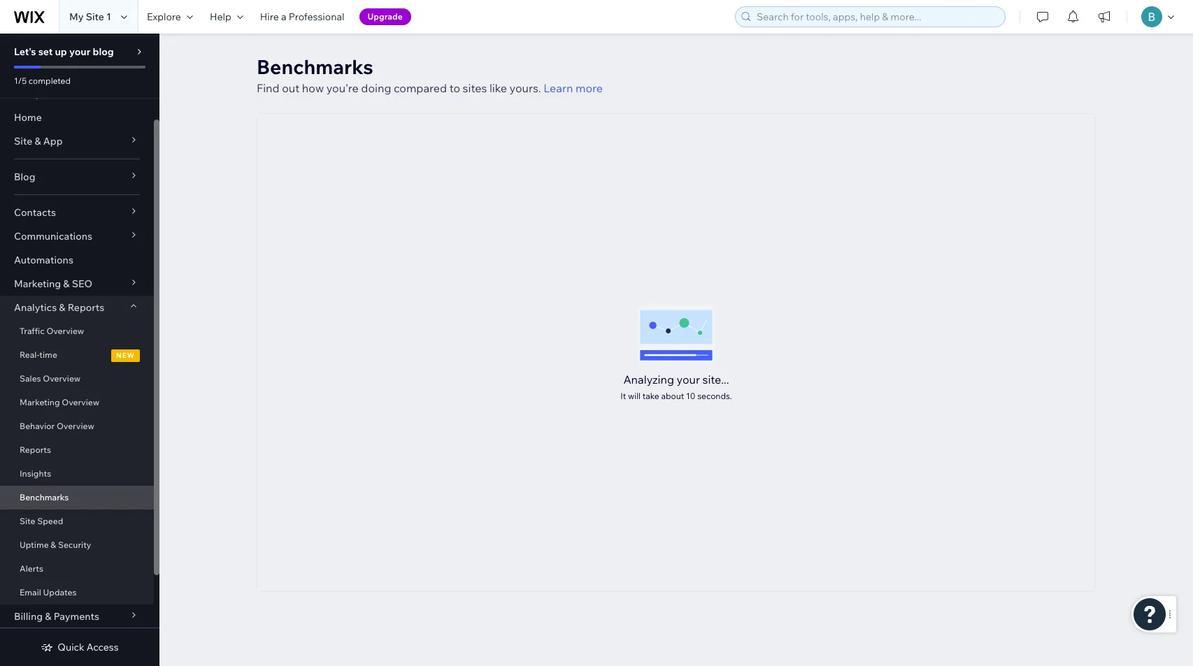 Task type: locate. For each thing, give the bounding box(es) containing it.
& for marketing
[[63, 278, 70, 290]]

benchmarks inside sidebar element
[[20, 493, 69, 503]]

explore
[[147, 10, 181, 23]]

quick
[[58, 642, 84, 654]]

communications button
[[0, 225, 154, 248]]

benchmarks for benchmarks
[[20, 493, 69, 503]]

& for analytics
[[59, 302, 65, 314]]

traffic overview link
[[0, 320, 154, 344]]

alerts link
[[0, 558, 154, 581]]

setup
[[14, 87, 42, 100]]

1 vertical spatial your
[[677, 373, 700, 387]]

billing
[[14, 611, 43, 623]]

& down 'marketing & seo'
[[59, 302, 65, 314]]

site speed
[[20, 516, 63, 527]]

behavior
[[20, 421, 55, 432]]

reports up insights
[[20, 445, 51, 455]]

overview down analytics & reports
[[46, 326, 84, 337]]

analytics & reports
[[14, 302, 104, 314]]

seconds.
[[698, 391, 732, 401]]

set
[[38, 45, 53, 58]]

10
[[686, 391, 696, 401]]

completed
[[29, 76, 71, 86]]

site inside dropdown button
[[14, 135, 32, 148]]

& inside 'analytics & reports' popup button
[[59, 302, 65, 314]]

1 horizontal spatial reports
[[68, 302, 104, 314]]

1 vertical spatial marketing
[[20, 397, 60, 408]]

& right billing
[[45, 611, 51, 623]]

0 vertical spatial your
[[69, 45, 90, 58]]

Search for tools, apps, help & more... field
[[753, 7, 1001, 27]]

marketing up analytics
[[14, 278, 61, 290]]

marketing for marketing overview
[[20, 397, 60, 408]]

benchmarks link
[[0, 486, 154, 510]]

contacts button
[[0, 201, 154, 225]]

benchmarks
[[257, 55, 373, 79], [20, 493, 69, 503]]

& left app
[[35, 135, 41, 148]]

site down home
[[14, 135, 32, 148]]

site for site & app
[[14, 135, 32, 148]]

out
[[282, 81, 300, 95]]

& right uptime
[[51, 540, 56, 551]]

overview up marketing overview on the left bottom of the page
[[43, 374, 81, 384]]

overview
[[46, 326, 84, 337], [43, 374, 81, 384], [62, 397, 99, 408], [57, 421, 94, 432]]

a
[[281, 10, 287, 23]]

sidebar element
[[0, 34, 160, 667]]

overview inside 'link'
[[57, 421, 94, 432]]

email
[[20, 588, 41, 598]]

email updates link
[[0, 581, 154, 605]]

blog
[[14, 171, 35, 183]]

overview down "sales overview" link
[[62, 397, 99, 408]]

sales overview
[[20, 374, 81, 384]]

site left speed
[[20, 516, 35, 527]]

marketing inside popup button
[[14, 278, 61, 290]]

2 vertical spatial site
[[20, 516, 35, 527]]

overview for behavior overview
[[57, 421, 94, 432]]

marketing & seo
[[14, 278, 92, 290]]

0 vertical spatial benchmarks
[[257, 55, 373, 79]]

& inside uptime & security link
[[51, 540, 56, 551]]

1 horizontal spatial benchmarks
[[257, 55, 373, 79]]

automations link
[[0, 248, 154, 272]]

overview down marketing overview link
[[57, 421, 94, 432]]

0 horizontal spatial reports
[[20, 445, 51, 455]]

alerts
[[20, 564, 43, 574]]

& inside site & app dropdown button
[[35, 135, 41, 148]]

contacts
[[14, 206, 56, 219]]

traffic
[[20, 326, 45, 337]]

1 vertical spatial site
[[14, 135, 32, 148]]

0 horizontal spatial benchmarks
[[20, 493, 69, 503]]

& inside billing & payments dropdown button
[[45, 611, 51, 623]]

site for site speed
[[20, 516, 35, 527]]

access
[[87, 642, 119, 654]]

more
[[576, 81, 603, 95]]

doing
[[361, 81, 391, 95]]

analyzing your site... it will take about 10 seconds.
[[621, 373, 732, 401]]

analytics & reports button
[[0, 296, 154, 320]]

1 vertical spatial benchmarks
[[20, 493, 69, 503]]

help button
[[201, 0, 252, 34]]

benchmarks up how
[[257, 55, 373, 79]]

learn
[[544, 81, 573, 95]]

marketing
[[14, 278, 61, 290], [20, 397, 60, 408]]

overview for sales overview
[[43, 374, 81, 384]]

& for billing
[[45, 611, 51, 623]]

site left 1
[[86, 10, 104, 23]]

1/5
[[14, 76, 27, 86]]

your right up
[[69, 45, 90, 58]]

let's set up your blog
[[14, 45, 114, 58]]

marketing up behavior
[[20, 397, 60, 408]]

like
[[490, 81, 507, 95]]

1 horizontal spatial your
[[677, 373, 700, 387]]

help
[[210, 10, 231, 23]]

0 horizontal spatial your
[[69, 45, 90, 58]]

1/5 completed
[[14, 76, 71, 86]]

learn more link
[[544, 80, 603, 97]]

benchmarks inside "benchmarks find out how you're doing compared to sites like yours. learn more"
[[257, 55, 373, 79]]

benchmarks up site speed
[[20, 493, 69, 503]]

& for site
[[35, 135, 41, 148]]

benchmarks for benchmarks find out how you're doing compared to sites like yours. learn more
[[257, 55, 373, 79]]

reports
[[68, 302, 104, 314], [20, 445, 51, 455]]

& left the seo
[[63, 278, 70, 290]]

&
[[35, 135, 41, 148], [63, 278, 70, 290], [59, 302, 65, 314], [51, 540, 56, 551], [45, 611, 51, 623]]

to
[[450, 81, 460, 95]]

quick access
[[58, 642, 119, 654]]

& inside marketing & seo popup button
[[63, 278, 70, 290]]

your up 10
[[677, 373, 700, 387]]

quick access button
[[41, 642, 119, 654]]

site...
[[703, 373, 729, 387]]

time
[[39, 350, 57, 360]]

1 vertical spatial reports
[[20, 445, 51, 455]]

your
[[69, 45, 90, 58], [677, 373, 700, 387]]

0 vertical spatial reports
[[68, 302, 104, 314]]

about
[[661, 391, 684, 401]]

insights link
[[0, 462, 154, 486]]

let's
[[14, 45, 36, 58]]

marketing for marketing & seo
[[14, 278, 61, 290]]

reports down the seo
[[68, 302, 104, 314]]

0 vertical spatial marketing
[[14, 278, 61, 290]]



Task type: describe. For each thing, give the bounding box(es) containing it.
sales
[[20, 374, 41, 384]]

0 vertical spatial site
[[86, 10, 104, 23]]

reports link
[[0, 439, 154, 462]]

site & app button
[[0, 129, 154, 153]]

email updates
[[20, 588, 77, 598]]

up
[[55, 45, 67, 58]]

site speed link
[[0, 510, 154, 534]]

your inside sidebar element
[[69, 45, 90, 58]]

yours.
[[510, 81, 541, 95]]

professional
[[289, 10, 345, 23]]

sites
[[463, 81, 487, 95]]

uptime
[[20, 540, 49, 551]]

speed
[[37, 516, 63, 527]]

take
[[643, 391, 660, 401]]

analyzing
[[624, 373, 674, 387]]

marketing overview link
[[0, 391, 154, 415]]

setup link
[[0, 82, 154, 106]]

real-
[[20, 350, 39, 360]]

reports inside 'link'
[[20, 445, 51, 455]]

find
[[257, 81, 280, 95]]

traffic overview
[[20, 326, 84, 337]]

automations
[[14, 254, 73, 267]]

insights
[[20, 469, 51, 479]]

my site 1
[[69, 10, 111, 23]]

hire a professional
[[260, 10, 345, 23]]

uptime & security
[[20, 540, 91, 551]]

overview for marketing overview
[[62, 397, 99, 408]]

app
[[43, 135, 63, 148]]

behavior overview link
[[0, 415, 154, 439]]

you're
[[327, 81, 359, 95]]

real-time
[[20, 350, 57, 360]]

home
[[14, 111, 42, 124]]

overview for traffic overview
[[46, 326, 84, 337]]

blog
[[93, 45, 114, 58]]

loading image
[[637, 305, 716, 364]]

communications
[[14, 230, 92, 243]]

it
[[621, 391, 626, 401]]

upgrade
[[368, 11, 403, 22]]

uptime & security link
[[0, 534, 154, 558]]

will
[[628, 391, 641, 401]]

security
[[58, 540, 91, 551]]

marketing & seo button
[[0, 272, 154, 296]]

& for uptime
[[51, 540, 56, 551]]

updates
[[43, 588, 77, 598]]

my
[[69, 10, 84, 23]]

your inside analyzing your site... it will take about 10 seconds.
[[677, 373, 700, 387]]

marketing overview
[[20, 397, 99, 408]]

analytics
[[14, 302, 57, 314]]

blog button
[[0, 165, 154, 189]]

home link
[[0, 106, 154, 129]]

sales overview link
[[0, 367, 154, 391]]

payments
[[54, 611, 99, 623]]

behavior overview
[[20, 421, 94, 432]]

new
[[116, 351, 135, 360]]

benchmarks find out how you're doing compared to sites like yours. learn more
[[257, 55, 603, 95]]

1
[[106, 10, 111, 23]]

billing & payments
[[14, 611, 99, 623]]

compared
[[394, 81, 447, 95]]

seo
[[72, 278, 92, 290]]

hire
[[260, 10, 279, 23]]

site & app
[[14, 135, 63, 148]]

upgrade button
[[359, 8, 411, 25]]

reports inside popup button
[[68, 302, 104, 314]]



Task type: vqa. For each thing, say whether or not it's contained in the screenshot.
alert
no



